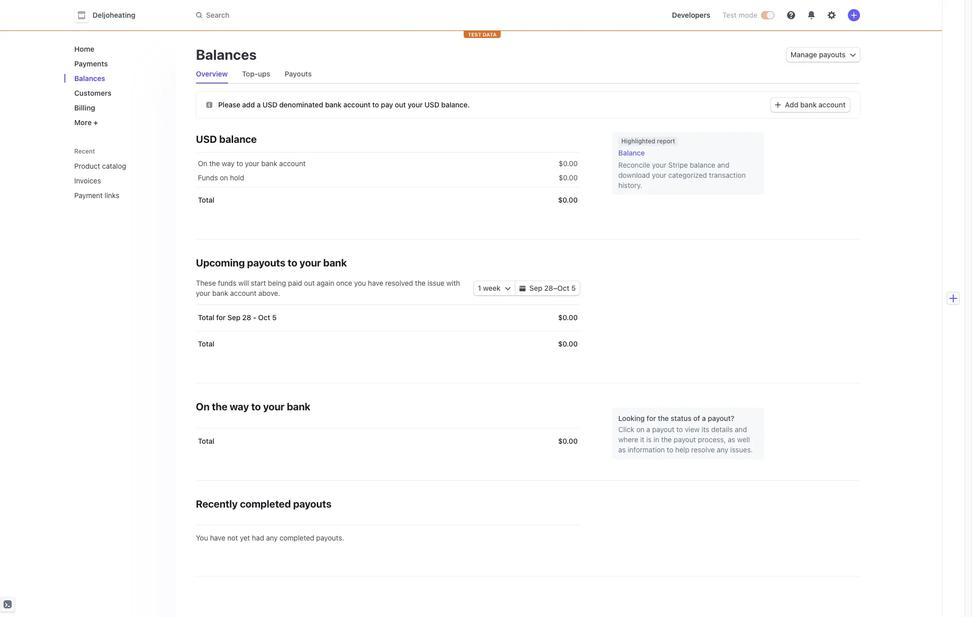 Task type: vqa. For each thing, say whether or not it's contained in the screenshot.
first Pin to navigation image
yes



Task type: describe. For each thing, give the bounding box(es) containing it.
1 vertical spatial any
[[266, 534, 278, 543]]

paid
[[288, 279, 302, 288]]

its
[[702, 426, 710, 434]]

reconcile
[[619, 161, 651, 169]]

and inside highlighted report balance reconcile your stripe balance and download your categorized transaction history.
[[718, 161, 730, 169]]

$0.00 for row containing funds on hold
[[559, 173, 578, 182]]

pin to navigation image for invoices
[[159, 177, 167, 185]]

data
[[483, 31, 497, 38]]

1 week
[[478, 284, 501, 293]]

2 horizontal spatial a
[[703, 414, 707, 423]]

home link
[[70, 41, 168, 57]]

have inside these funds will start being paid out again once you have resolved the issue with your bank account above.
[[368, 279, 384, 288]]

payment links link
[[70, 187, 153, 204]]

1
[[478, 284, 482, 293]]

recent
[[74, 148, 95, 155]]

$0.00 for sixth row from the top
[[559, 437, 578, 446]]

1 horizontal spatial oct
[[558, 284, 570, 293]]

1 horizontal spatial usd
[[263, 100, 278, 109]]

product
[[74, 162, 100, 170]]

1 horizontal spatial payouts
[[293, 499, 332, 510]]

$0.00 for row containing on the way to your bank account
[[559, 159, 578, 168]]

will
[[239, 279, 249, 288]]

history.
[[619, 181, 643, 190]]

bank inside button
[[801, 100, 817, 109]]

again
[[317, 279, 335, 288]]

of
[[694, 414, 701, 423]]

please add a usd denominated bank account to pay out your usd balance.
[[218, 100, 470, 109]]

1 horizontal spatial sep
[[530, 284, 543, 293]]

well
[[738, 436, 750, 444]]

payments
[[74, 59, 108, 68]]

the inside row
[[209, 159, 220, 168]]

0 vertical spatial as
[[728, 436, 736, 444]]

–
[[554, 284, 558, 293]]

resolved
[[386, 279, 413, 288]]

Search search field
[[190, 6, 476, 25]]

customers link
[[70, 85, 168, 101]]

not
[[227, 534, 238, 543]]

balance.
[[442, 100, 470, 109]]

and inside looking for the status of a payout? click on a payout to view its details and where it is in the payout process, as well as information to help resolve any issues.
[[735, 426, 748, 434]]

more
[[74, 118, 92, 127]]

settings image
[[828, 11, 836, 19]]

total for sixth row from the top
[[198, 437, 214, 446]]

payment
[[74, 191, 103, 200]]

had
[[252, 534, 264, 543]]

5 inside row
[[272, 313, 277, 322]]

funds
[[198, 173, 218, 182]]

0 vertical spatial completed
[[240, 499, 291, 510]]

sep 28 – oct 5
[[530, 284, 576, 293]]

svg image
[[505, 286, 511, 292]]

grid containing total for
[[196, 305, 580, 358]]

for for the
[[647, 414, 657, 423]]

$0.00 for row containing total for
[[559, 313, 578, 322]]

issues.
[[731, 446, 753, 454]]

help
[[676, 446, 690, 454]]

help image
[[787, 11, 796, 19]]

please
[[218, 100, 241, 109]]

2 total from the top
[[198, 313, 214, 322]]

billing link
[[70, 99, 168, 116]]

payouts link
[[281, 67, 316, 81]]

$0.00 for 4th row from the bottom
[[559, 196, 578, 204]]

28 inside row
[[242, 313, 251, 322]]

links
[[105, 191, 119, 200]]

ups
[[258, 69, 271, 78]]

search
[[206, 11, 230, 19]]

pay
[[381, 100, 393, 109]]

3 row from the top
[[196, 187, 580, 214]]

top-ups
[[242, 69, 271, 78]]

svg image inside add bank account button
[[775, 102, 782, 108]]

0 horizontal spatial have
[[210, 534, 226, 543]]

row containing funds on hold
[[196, 169, 580, 187]]

1 vertical spatial payout
[[674, 436, 697, 444]]

way for on the way to your bank account
[[222, 159, 235, 168]]

home
[[74, 45, 94, 53]]

usd balance
[[196, 133, 257, 145]]

developers link
[[668, 7, 715, 23]]

1 vertical spatial as
[[619, 446, 626, 454]]

above.
[[259, 289, 280, 298]]

for for sep
[[216, 313, 226, 322]]

row containing total for
[[196, 305, 580, 331]]

+
[[94, 118, 98, 127]]

to inside row
[[237, 159, 243, 168]]

product catalog
[[74, 162, 126, 170]]

1 horizontal spatial 5
[[572, 284, 576, 293]]

row containing on the way to your bank account
[[196, 153, 580, 173]]

payouts
[[285, 69, 312, 78]]

highlighted
[[622, 137, 656, 145]]

0 vertical spatial a
[[257, 100, 261, 109]]

oct inside row
[[258, 313, 270, 322]]

once
[[336, 279, 353, 288]]

information
[[628, 446, 665, 454]]

with
[[447, 279, 460, 288]]

grid containing on the way to your bank account
[[196, 153, 580, 214]]

payout?
[[708, 414, 735, 423]]

your inside row
[[245, 159, 260, 168]]

where
[[619, 436, 639, 444]]

on for on the way to your bank account
[[198, 159, 208, 168]]

week
[[483, 284, 501, 293]]

0 horizontal spatial balances
[[74, 74, 105, 83]]

hold
[[230, 173, 244, 182]]

total for sep 28 - oct 5
[[198, 313, 277, 322]]

invoices
[[74, 177, 101, 185]]

manage payouts button
[[787, 48, 860, 62]]

recently completed payouts
[[196, 499, 332, 510]]

payouts for manage
[[820, 50, 846, 59]]

billing
[[74, 103, 95, 112]]

tab list containing overview
[[192, 65, 860, 84]]

balances link
[[70, 70, 168, 87]]

1 vertical spatial completed
[[280, 534, 315, 543]]

test data
[[468, 31, 497, 38]]

looking for the status of a payout? click on a payout to view its details and where it is in the payout process, as well as information to help resolve any issues.
[[619, 414, 753, 454]]

svg image right svg icon
[[520, 286, 526, 292]]

more +
[[74, 118, 98, 127]]

details
[[712, 426, 733, 434]]

overview
[[196, 69, 228, 78]]

0 vertical spatial balances
[[196, 46, 257, 63]]

issue
[[428, 279, 445, 288]]

2 vertical spatial a
[[647, 426, 651, 434]]

upcoming payouts to your bank
[[196, 257, 347, 269]]

is
[[647, 436, 652, 444]]

total for second row from the bottom
[[198, 340, 214, 348]]



Task type: locate. For each thing, give the bounding box(es) containing it.
1 vertical spatial a
[[703, 414, 707, 423]]

0 horizontal spatial payouts
[[247, 257, 286, 269]]

1 horizontal spatial balance
[[690, 161, 716, 169]]

on
[[220, 173, 228, 182], [637, 426, 645, 434]]

Search text field
[[190, 6, 476, 25]]

1 vertical spatial on
[[637, 426, 645, 434]]

payout up in
[[653, 426, 675, 434]]

add bank account
[[786, 100, 846, 109]]

balances up overview at the top
[[196, 46, 257, 63]]

have
[[368, 279, 384, 288], [210, 534, 226, 543]]

6 row from the top
[[196, 429, 580, 455]]

0 horizontal spatial sep
[[228, 313, 241, 322]]

on left the hold
[[220, 173, 228, 182]]

1 vertical spatial for
[[647, 414, 657, 423]]

1 vertical spatial 28
[[242, 313, 251, 322]]

sep left -
[[228, 313, 241, 322]]

2 pin to navigation image from the top
[[159, 191, 167, 200]]

add
[[242, 100, 255, 109]]

any
[[717, 446, 729, 454], [266, 534, 278, 543]]

bank
[[325, 100, 342, 109], [801, 100, 817, 109], [262, 159, 278, 168], [323, 257, 347, 269], [212, 289, 228, 298], [287, 401, 311, 413]]

0 vertical spatial on
[[198, 159, 208, 168]]

row
[[196, 153, 580, 173], [196, 169, 580, 187], [196, 187, 580, 214], [196, 305, 580, 331], [196, 331, 580, 358], [196, 429, 580, 455]]

balance
[[619, 149, 645, 157]]

any down process,
[[717, 446, 729, 454]]

total for 4th row from the bottom
[[198, 196, 214, 204]]

pin to navigation image for payment links
[[159, 191, 167, 200]]

5
[[572, 284, 576, 293], [272, 313, 277, 322]]

balance up categorized
[[690, 161, 716, 169]]

payouts.
[[316, 534, 344, 543]]

0 horizontal spatial for
[[216, 313, 226, 322]]

usd right add
[[263, 100, 278, 109]]

5 row from the top
[[196, 331, 580, 358]]

completed up you have not yet had any completed payouts.
[[240, 499, 291, 510]]

svg image right 'manage payouts'
[[850, 52, 856, 58]]

top-ups link
[[238, 67, 275, 81]]

usd left balance.
[[425, 100, 440, 109]]

a up is
[[647, 426, 651, 434]]

1 week button
[[474, 281, 515, 296]]

on inside row
[[220, 173, 228, 182]]

1 vertical spatial sep
[[228, 313, 241, 322]]

funds
[[218, 279, 237, 288]]

2 horizontal spatial usd
[[425, 100, 440, 109]]

these
[[196, 279, 216, 288]]

top-
[[242, 69, 258, 78]]

pin to navigation image
[[159, 177, 167, 185], [159, 191, 167, 200]]

recent element
[[64, 158, 176, 204]]

looking
[[619, 414, 645, 423]]

test
[[468, 31, 482, 38]]

1 horizontal spatial out
[[395, 100, 406, 109]]

-
[[253, 313, 257, 322]]

way for on the way to your bank
[[230, 401, 249, 413]]

1 vertical spatial grid
[[196, 305, 580, 358]]

1 vertical spatial pin to navigation image
[[159, 191, 167, 200]]

1 total from the top
[[198, 196, 214, 204]]

0 horizontal spatial a
[[257, 100, 261, 109]]

payouts right 'manage'
[[820, 50, 846, 59]]

it
[[641, 436, 645, 444]]

you
[[196, 534, 208, 543]]

have left the not
[[210, 534, 226, 543]]

on up it
[[637, 426, 645, 434]]

resolve
[[692, 446, 715, 454]]

0 vertical spatial 28
[[545, 284, 554, 293]]

0 vertical spatial pin to navigation image
[[159, 177, 167, 185]]

2 horizontal spatial payouts
[[820, 50, 846, 59]]

payouts for upcoming
[[247, 257, 286, 269]]

1 horizontal spatial any
[[717, 446, 729, 454]]

1 vertical spatial 5
[[272, 313, 277, 322]]

1 vertical spatial out
[[304, 279, 315, 288]]

oct
[[558, 284, 570, 293], [258, 313, 270, 322]]

on for on the way to your bank
[[196, 401, 210, 413]]

0 horizontal spatial usd
[[196, 133, 217, 145]]

the
[[209, 159, 220, 168], [415, 279, 426, 288], [212, 401, 228, 413], [658, 414, 669, 423], [662, 436, 672, 444]]

test
[[723, 11, 737, 19]]

highlighted report balance reconcile your stripe balance and download your categorized transaction history.
[[619, 137, 746, 190]]

bank inside row
[[262, 159, 278, 168]]

28 right svg icon
[[545, 284, 554, 293]]

2 grid from the top
[[196, 305, 580, 358]]

4 total from the top
[[198, 437, 214, 446]]

on inside looking for the status of a payout? click on a payout to view its details and where it is in the payout process, as well as information to help resolve any issues.
[[637, 426, 645, 434]]

1 vertical spatial on
[[196, 401, 210, 413]]

manage payouts
[[791, 50, 846, 59]]

1 row from the top
[[196, 153, 580, 173]]

as left "well"
[[728, 436, 736, 444]]

0 vertical spatial on
[[220, 173, 228, 182]]

completed
[[240, 499, 291, 510], [280, 534, 315, 543]]

28 left -
[[242, 313, 251, 322]]

report
[[658, 137, 676, 145]]

payouts up payouts.
[[293, 499, 332, 510]]

overview link
[[192, 67, 232, 81]]

0 vertical spatial out
[[395, 100, 406, 109]]

test mode
[[723, 11, 758, 19]]

funds on hold
[[198, 173, 244, 182]]

1 horizontal spatial 28
[[545, 284, 554, 293]]

bank inside these funds will start being paid out again once you have resolved the issue with your bank account above.
[[212, 289, 228, 298]]

on the way to your bank account
[[198, 159, 306, 168]]

have right "you"
[[368, 279, 384, 288]]

svg image left add
[[775, 102, 782, 108]]

0 vertical spatial grid
[[196, 153, 580, 214]]

0 horizontal spatial any
[[266, 534, 278, 543]]

5 right -
[[272, 313, 277, 322]]

in
[[654, 436, 660, 444]]

invoices link
[[70, 172, 153, 189]]

payments link
[[70, 55, 168, 72]]

5 right –
[[572, 284, 576, 293]]

any right had
[[266, 534, 278, 543]]

1 horizontal spatial and
[[735, 426, 748, 434]]

1 horizontal spatial on
[[637, 426, 645, 434]]

1 horizontal spatial as
[[728, 436, 736, 444]]

0 horizontal spatial as
[[619, 446, 626, 454]]

a right add
[[257, 100, 261, 109]]

0 vertical spatial payout
[[653, 426, 675, 434]]

1 vertical spatial balances
[[74, 74, 105, 83]]

1 horizontal spatial have
[[368, 279, 384, 288]]

0 horizontal spatial on
[[220, 173, 228, 182]]

1 vertical spatial oct
[[258, 313, 270, 322]]

svg image inside 'manage payouts' popup button
[[850, 52, 856, 58]]

$0.00
[[559, 159, 578, 168], [559, 173, 578, 182], [559, 196, 578, 204], [559, 313, 578, 322], [559, 340, 578, 348], [559, 437, 578, 446]]

2 vertical spatial payouts
[[293, 499, 332, 510]]

any inside looking for the status of a payout? click on a payout to view its details and where it is in the payout process, as well as information to help resolve any issues.
[[717, 446, 729, 454]]

recently
[[196, 499, 238, 510]]

1 vertical spatial payouts
[[247, 257, 286, 269]]

payouts inside popup button
[[820, 50, 846, 59]]

categorized
[[669, 171, 708, 180]]

tab list
[[192, 65, 860, 84]]

2 row from the top
[[196, 169, 580, 187]]

payouts
[[820, 50, 846, 59], [247, 257, 286, 269], [293, 499, 332, 510]]

add bank account button
[[771, 98, 850, 112]]

on
[[198, 159, 208, 168], [196, 401, 210, 413]]

out right the paid
[[304, 279, 315, 288]]

1 vertical spatial have
[[210, 534, 226, 543]]

your inside these funds will start being paid out again once you have resolved the issue with your bank account above.
[[196, 289, 210, 298]]

add
[[786, 100, 799, 109]]

28
[[545, 284, 554, 293], [242, 313, 251, 322]]

being
[[268, 279, 286, 288]]

for left -
[[216, 313, 226, 322]]

usd up 'funds'
[[196, 133, 217, 145]]

0 vertical spatial oct
[[558, 284, 570, 293]]

product catalog link
[[70, 158, 153, 174]]

for inside row
[[216, 313, 226, 322]]

grid
[[196, 153, 580, 214], [196, 305, 580, 358]]

1 grid from the top
[[196, 153, 580, 214]]

view
[[685, 426, 700, 434]]

0 vertical spatial way
[[222, 159, 235, 168]]

balances down payments
[[74, 74, 105, 83]]

the inside these funds will start being paid out again once you have resolved the issue with your bank account above.
[[415, 279, 426, 288]]

clear history image
[[159, 148, 165, 154]]

completed left payouts.
[[280, 534, 315, 543]]

0 vertical spatial any
[[717, 446, 729, 454]]

a right of
[[703, 414, 707, 423]]

customers
[[74, 89, 112, 97]]

0 horizontal spatial balance
[[219, 133, 257, 145]]

4 row from the top
[[196, 305, 580, 331]]

0 horizontal spatial 5
[[272, 313, 277, 322]]

click
[[619, 426, 635, 434]]

0 vertical spatial sep
[[530, 284, 543, 293]]

0 vertical spatial for
[[216, 313, 226, 322]]

payment links
[[74, 191, 119, 200]]

balance
[[219, 133, 257, 145], [690, 161, 716, 169]]

and up "transaction"
[[718, 161, 730, 169]]

balance link
[[619, 148, 759, 158]]

for right looking
[[647, 414, 657, 423]]

0 vertical spatial 5
[[572, 284, 576, 293]]

0 horizontal spatial and
[[718, 161, 730, 169]]

balance up on the way to your bank account
[[219, 133, 257, 145]]

sep
[[530, 284, 543, 293], [228, 313, 241, 322]]

1 pin to navigation image from the top
[[159, 177, 167, 185]]

for inside looking for the status of a payout? click on a payout to view its details and where it is in the payout process, as well as information to help resolve any issues.
[[647, 414, 657, 423]]

manage
[[791, 50, 818, 59]]

1 horizontal spatial for
[[647, 414, 657, 423]]

denominated
[[279, 100, 324, 109]]

svg image left please
[[206, 102, 212, 108]]

0 vertical spatial balance
[[219, 133, 257, 145]]

out inside these funds will start being paid out again once you have resolved the issue with your bank account above.
[[304, 279, 315, 288]]

mode
[[739, 11, 758, 19]]

account inside button
[[819, 100, 846, 109]]

total
[[198, 196, 214, 204], [198, 313, 214, 322], [198, 340, 214, 348], [198, 437, 214, 446]]

0 vertical spatial and
[[718, 161, 730, 169]]

1 horizontal spatial balances
[[196, 46, 257, 63]]

and
[[718, 161, 730, 169], [735, 426, 748, 434]]

process,
[[698, 436, 726, 444]]

payouts up start
[[247, 257, 286, 269]]

1 horizontal spatial a
[[647, 426, 651, 434]]

3 total from the top
[[198, 340, 214, 348]]

sep left –
[[530, 284, 543, 293]]

you have not yet had any completed payouts.
[[196, 534, 344, 543]]

account
[[344, 100, 371, 109], [819, 100, 846, 109], [279, 159, 306, 168], [230, 289, 257, 298]]

as down where in the bottom right of the page
[[619, 446, 626, 454]]

upcoming
[[196, 257, 245, 269]]

$0.00 for second row from the bottom
[[559, 340, 578, 348]]

1 vertical spatial balance
[[690, 161, 716, 169]]

1 vertical spatial and
[[735, 426, 748, 434]]

and up "well"
[[735, 426, 748, 434]]

0 vertical spatial have
[[368, 279, 384, 288]]

account inside these funds will start being paid out again once you have resolved the issue with your bank account above.
[[230, 289, 257, 298]]

you
[[354, 279, 366, 288]]

catalog
[[102, 162, 126, 170]]

deljoheating
[[93, 11, 136, 19]]

balance inside highlighted report balance reconcile your stripe balance and download your categorized transaction history.
[[690, 161, 716, 169]]

out right pay
[[395, 100, 406, 109]]

svg image
[[850, 52, 856, 58], [206, 102, 212, 108], [775, 102, 782, 108], [520, 286, 526, 292]]

0 horizontal spatial out
[[304, 279, 315, 288]]

0 vertical spatial payouts
[[820, 50, 846, 59]]

payout up help in the bottom of the page
[[674, 436, 697, 444]]

pin to navigation image
[[159, 162, 167, 170]]

0 horizontal spatial 28
[[242, 313, 251, 322]]

transaction
[[709, 171, 746, 180]]

sep inside row
[[228, 313, 241, 322]]

as
[[728, 436, 736, 444], [619, 446, 626, 454]]

1 vertical spatial way
[[230, 401, 249, 413]]

your
[[408, 100, 423, 109], [245, 159, 260, 168], [653, 161, 667, 169], [652, 171, 667, 180], [300, 257, 321, 269], [196, 289, 210, 298], [263, 401, 285, 413]]

0 horizontal spatial oct
[[258, 313, 270, 322]]



